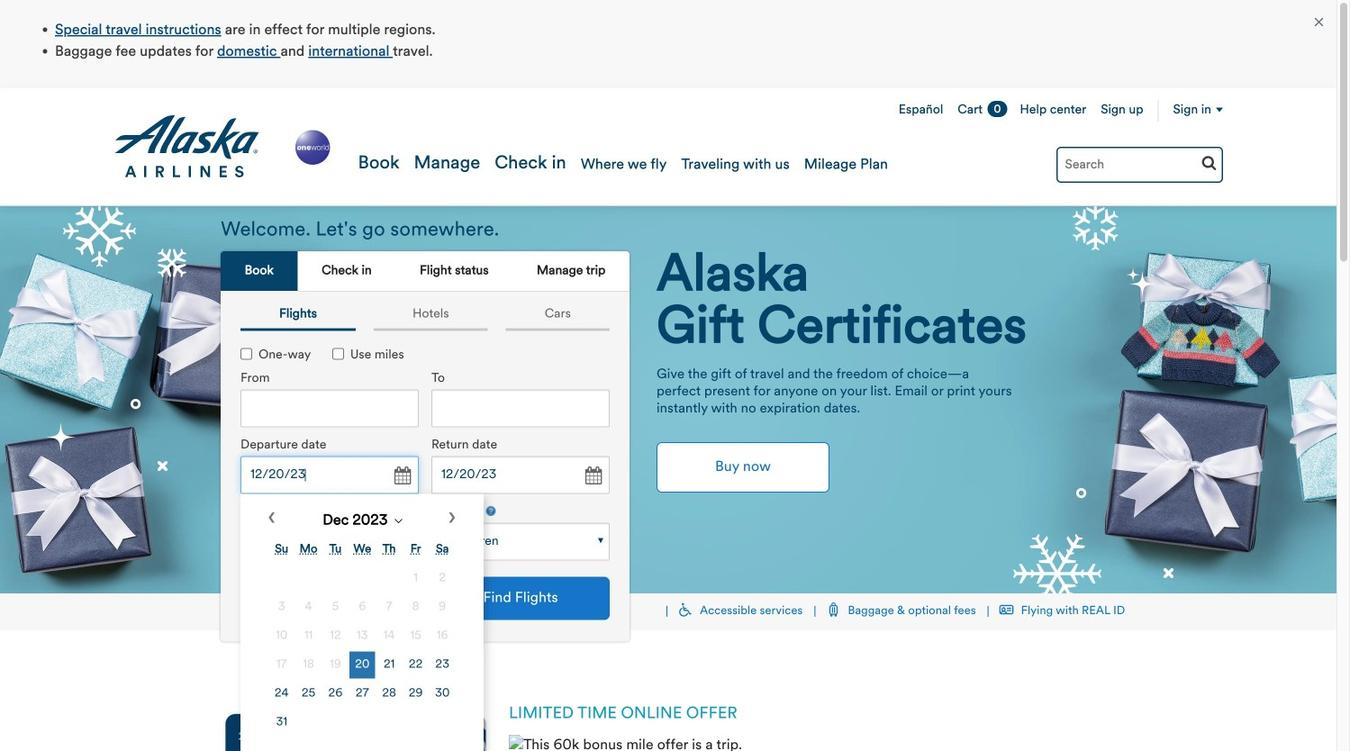 Task type: locate. For each thing, give the bounding box(es) containing it.
None checkbox
[[240, 348, 252, 360]]

cell
[[403, 565, 428, 592], [430, 565, 455, 592], [269, 594, 294, 621], [296, 594, 321, 621], [323, 594, 348, 621], [350, 594, 375, 621], [377, 594, 402, 621], [403, 594, 428, 621], [430, 594, 455, 621], [269, 623, 294, 650], [296, 623, 321, 650], [323, 623, 348, 650], [350, 623, 375, 650], [377, 623, 402, 650], [403, 623, 428, 650], [430, 623, 455, 650], [269, 652, 294, 679], [296, 652, 321, 679], [323, 652, 348, 679], [350, 652, 375, 679], [377, 652, 402, 679], [403, 652, 428, 679], [430, 652, 455, 679], [269, 680, 294, 707], [296, 680, 321, 707], [323, 680, 348, 707], [350, 680, 375, 707], [377, 680, 402, 707], [403, 680, 428, 707], [430, 680, 455, 707], [269, 709, 294, 736]]

gifts and sweaters element
[[0, 206, 1337, 594]]

4 row from the top
[[269, 652, 455, 679]]

Search text field
[[1057, 147, 1223, 183]]

visa card element
[[221, 703, 491, 751]]

None checkbox
[[332, 348, 344, 360]]

form
[[227, 326, 616, 751]]

grid
[[268, 534, 457, 738]]

3 row from the top
[[269, 623, 455, 650]]

row
[[269, 565, 455, 592], [269, 594, 455, 621], [269, 623, 455, 650], [269, 652, 455, 679], [269, 680, 455, 707]]

1 row from the top
[[269, 565, 455, 592]]

this 60k bonus mile offer is a trip. image
[[509, 735, 742, 751]]

2 open datepicker image from the left
[[580, 463, 605, 489]]

None text field
[[240, 456, 419, 494]]

0 horizontal spatial open datepicker image
[[389, 463, 414, 489]]

1 horizontal spatial open datepicker image
[[580, 463, 605, 489]]

open datepicker image
[[389, 463, 414, 489], [580, 463, 605, 489]]

2 row from the top
[[269, 594, 455, 621]]

tab list
[[221, 251, 630, 292], [231, 301, 619, 331]]

None text field
[[240, 389, 419, 427], [431, 389, 610, 427], [431, 456, 610, 494], [240, 389, 419, 427], [431, 389, 610, 427], [431, 456, 610, 494]]



Task type: vqa. For each thing, say whether or not it's contained in the screenshot.
Header Nav Bar navigation
no



Task type: describe. For each thing, give the bounding box(es) containing it.
1 vertical spatial tab list
[[231, 301, 619, 331]]

5 row from the top
[[269, 680, 455, 707]]

1 open datepicker image from the left
[[389, 463, 414, 489]]

oneworld logo image
[[292, 127, 334, 168]]

0 vertical spatial tab list
[[221, 251, 630, 292]]

search button image
[[1202, 155, 1217, 170]]

alaska airlines logo image
[[113, 115, 260, 178]]



